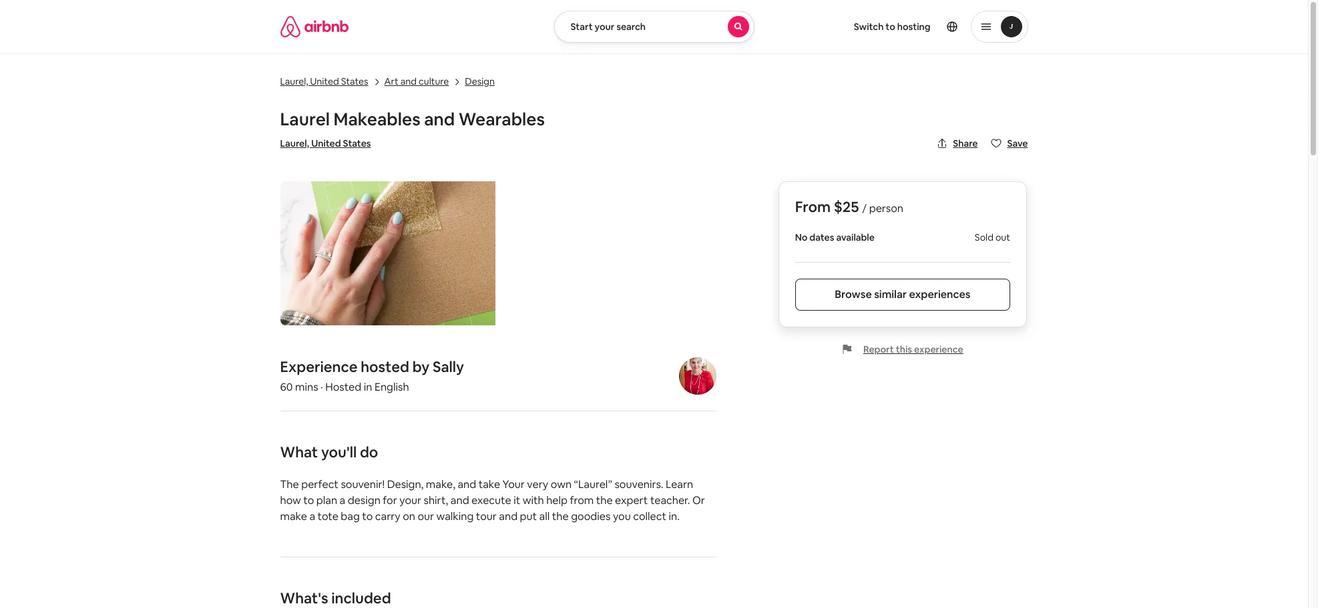 Task type: vqa. For each thing, say whether or not it's contained in the screenshot.
stand out
no



Task type: describe. For each thing, give the bounding box(es) containing it.
souvenir!
[[341, 478, 385, 492]]

what's
[[280, 590, 328, 608]]

laurel
[[280, 108, 330, 131]]

put
[[520, 510, 537, 524]]

design
[[348, 494, 380, 508]]

make,
[[426, 478, 455, 492]]

hosted
[[361, 358, 409, 377]]

plan
[[316, 494, 337, 508]]

out
[[996, 232, 1011, 244]]

0 vertical spatial united
[[310, 75, 339, 87]]

your
[[503, 478, 525, 492]]

it
[[514, 494, 520, 508]]

what's included
[[280, 590, 391, 608]]

0 vertical spatial the
[[596, 494, 613, 508]]

walking
[[436, 510, 474, 524]]

perfect
[[301, 478, 338, 492]]

similar
[[874, 288, 907, 302]]

our
[[418, 510, 434, 524]]

from $25 / person
[[795, 198, 904, 216]]

and inside "art and culture" link
[[400, 75, 417, 87]]

sold
[[975, 232, 994, 244]]

1 vertical spatial united
[[311, 138, 341, 150]]

with
[[523, 494, 544, 508]]

browse similar experiences link
[[795, 279, 1011, 311]]

and left 'take'
[[458, 478, 476, 492]]

search
[[616, 21, 646, 33]]

by sally
[[412, 358, 464, 377]]

expert
[[615, 494, 648, 508]]

hosting
[[897, 21, 930, 33]]

browse similar experiences
[[835, 288, 971, 302]]

0 horizontal spatial to
[[303, 494, 314, 508]]

person
[[869, 202, 904, 216]]

1 laurel, united states link from the top
[[280, 74, 368, 88]]

60
[[280, 381, 293, 395]]

in.
[[669, 510, 680, 524]]

design
[[465, 75, 495, 87]]

report this experience
[[864, 344, 964, 356]]

0 horizontal spatial a
[[309, 510, 315, 524]]

switch
[[854, 21, 884, 33]]

start
[[571, 21, 593, 33]]

what
[[280, 443, 318, 462]]

save
[[1007, 138, 1028, 150]]

your inside start your search button
[[595, 21, 614, 33]]

to inside switch to hosting link
[[886, 21, 895, 33]]

no dates available
[[795, 232, 875, 244]]

share
[[953, 138, 978, 150]]

make
[[280, 510, 307, 524]]

and up walking
[[451, 494, 469, 508]]

1 horizontal spatial to
[[362, 510, 373, 524]]

collect
[[633, 510, 666, 524]]

0 vertical spatial states
[[341, 75, 368, 87]]

or
[[692, 494, 705, 508]]

culture
[[419, 75, 449, 87]]

design link
[[465, 74, 495, 88]]

"laurel"
[[574, 478, 612, 492]]

report this experience button
[[842, 344, 964, 356]]

for
[[383, 494, 397, 508]]

in
[[364, 381, 372, 395]]

share button
[[932, 132, 983, 155]]

your inside the perfect souvenir! design, make, and take your very own "laurel" souvenirs. learn how to plan a design for your shirt, and execute it with help from the expert teacher. or make a tote bag to carry on our walking tour and put all the goodies you collect in.
[[399, 494, 421, 508]]



Task type: locate. For each thing, give the bounding box(es) containing it.
on
[[403, 510, 415, 524]]

1 vertical spatial a
[[309, 510, 315, 524]]

1 vertical spatial laurel, united states
[[280, 138, 371, 150]]

no
[[795, 232, 808, 244]]

1 vertical spatial laurel, united states link
[[280, 138, 371, 150]]

0 vertical spatial to
[[886, 21, 895, 33]]

learn
[[666, 478, 693, 492]]

laurel, united states
[[280, 75, 368, 87], [280, 138, 371, 150]]

2 laurel, united states from the top
[[280, 138, 371, 150]]

you
[[613, 510, 631, 524]]

to right switch
[[886, 21, 895, 33]]

hosted
[[325, 381, 361, 395]]

2 horizontal spatial to
[[886, 21, 895, 33]]

available
[[837, 232, 875, 244]]

a left tote
[[309, 510, 315, 524]]

1 horizontal spatial your
[[595, 21, 614, 33]]

laurel, united states link up laurel
[[280, 74, 368, 88]]

all
[[539, 510, 550, 524]]

switch to hosting
[[854, 21, 930, 33]]

and down it
[[499, 510, 518, 524]]

the
[[596, 494, 613, 508], [552, 510, 569, 524]]

wearables
[[459, 108, 545, 131]]

to down design
[[362, 510, 373, 524]]

bag
[[341, 510, 360, 524]]

to
[[886, 21, 895, 33], [303, 494, 314, 508], [362, 510, 373, 524]]

this
[[896, 344, 912, 356]]

laurel, united states down laurel
[[280, 138, 371, 150]]

laurel makeables and wearables
[[280, 108, 545, 131]]

Start your search search field
[[554, 11, 754, 43]]

0 horizontal spatial the
[[552, 510, 569, 524]]

and
[[400, 75, 417, 87], [424, 108, 455, 131], [458, 478, 476, 492], [451, 494, 469, 508], [499, 510, 518, 524]]

you'll
[[321, 443, 357, 462]]

makeables
[[334, 108, 420, 131]]

to left 'plan' on the bottom left of the page
[[303, 494, 314, 508]]

a right 'plan' on the bottom left of the page
[[340, 494, 345, 508]]

states
[[341, 75, 368, 87], [343, 138, 371, 150]]

laurel, up laurel
[[280, 75, 308, 87]]

very
[[527, 478, 548, 492]]

laurel, down laurel
[[280, 138, 309, 150]]

laurel, united states link down laurel
[[280, 138, 371, 150]]

souvenirs.
[[615, 478, 663, 492]]

/
[[863, 202, 867, 216]]

2 laurel, from the top
[[280, 138, 309, 150]]

0 vertical spatial your
[[595, 21, 614, 33]]

experience
[[914, 344, 964, 356]]

switch to hosting link
[[846, 13, 938, 41]]

dates
[[810, 232, 835, 244]]

start your search button
[[554, 11, 754, 43]]

from
[[795, 198, 831, 216]]

laurel,
[[280, 75, 308, 87], [280, 138, 309, 150]]

save button
[[986, 132, 1033, 155]]

laurel, united states up laurel
[[280, 75, 368, 87]]

goodies
[[571, 510, 611, 524]]

tote
[[318, 510, 338, 524]]

do
[[360, 443, 378, 462]]

0 horizontal spatial your
[[399, 494, 421, 508]]

profile element
[[770, 0, 1028, 53]]

your
[[595, 21, 614, 33], [399, 494, 421, 508]]

the right all
[[552, 510, 569, 524]]

1 horizontal spatial a
[[340, 494, 345, 508]]

states down makeables
[[343, 138, 371, 150]]

execute
[[471, 494, 511, 508]]

and down culture
[[424, 108, 455, 131]]

your right start
[[595, 21, 614, 33]]

report
[[864, 344, 894, 356]]

learn more about the host, sally. image
[[679, 358, 716, 395], [679, 358, 716, 395]]

take
[[479, 478, 500, 492]]

from
[[570, 494, 594, 508]]

0 vertical spatial laurel,
[[280, 75, 308, 87]]

1 laurel, united states from the top
[[280, 75, 368, 87]]

1 vertical spatial your
[[399, 494, 421, 508]]

experiences
[[909, 288, 971, 302]]

·
[[321, 381, 323, 395]]

1 vertical spatial laurel,
[[280, 138, 309, 150]]

the
[[280, 478, 299, 492]]

included
[[331, 590, 391, 608]]

experience
[[280, 358, 358, 377]]

shirt,
[[424, 494, 448, 508]]

1 laurel, from the top
[[280, 75, 308, 87]]

experience hosted by sally 60 mins · hosted in english
[[280, 358, 464, 395]]

your up on on the bottom left of page
[[399, 494, 421, 508]]

sold out
[[975, 232, 1011, 244]]

and right art
[[400, 75, 417, 87]]

the down "laurel"
[[596, 494, 613, 508]]

mins
[[295, 381, 318, 395]]

tour
[[476, 510, 497, 524]]

own
[[551, 478, 572, 492]]

how
[[280, 494, 301, 508]]

start your search
[[571, 21, 646, 33]]

united
[[310, 75, 339, 87], [311, 138, 341, 150]]

design,
[[387, 478, 424, 492]]

0 vertical spatial laurel, united states
[[280, 75, 368, 87]]

browse
[[835, 288, 872, 302]]

the perfect souvenir! design, make, and take your very own "laurel" souvenirs. learn how to plan a design for your shirt, and execute it with help from the expert teacher. or make a tote bag to carry on our walking tour and put all the goodies you collect in.
[[280, 478, 705, 524]]

united up laurel
[[310, 75, 339, 87]]

teacher.
[[650, 494, 690, 508]]

2 vertical spatial to
[[362, 510, 373, 524]]

1 vertical spatial states
[[343, 138, 371, 150]]

united down laurel
[[311, 138, 341, 150]]

english
[[375, 381, 409, 395]]

0 vertical spatial a
[[340, 494, 345, 508]]

experience cover photo image
[[280, 182, 496, 326], [280, 182, 496, 326]]

states left art
[[341, 75, 368, 87]]

1 horizontal spatial the
[[596, 494, 613, 508]]

art and culture link
[[384, 74, 449, 88]]

laurel, united states link
[[280, 74, 368, 88], [280, 138, 371, 150]]

art
[[384, 75, 398, 87]]

1 vertical spatial to
[[303, 494, 314, 508]]

0 vertical spatial laurel, united states link
[[280, 74, 368, 88]]

what you'll do
[[280, 443, 378, 462]]

art and culture
[[384, 75, 449, 87]]

2 laurel, united states link from the top
[[280, 138, 371, 150]]

help
[[546, 494, 568, 508]]

carry
[[375, 510, 400, 524]]

1 vertical spatial the
[[552, 510, 569, 524]]



